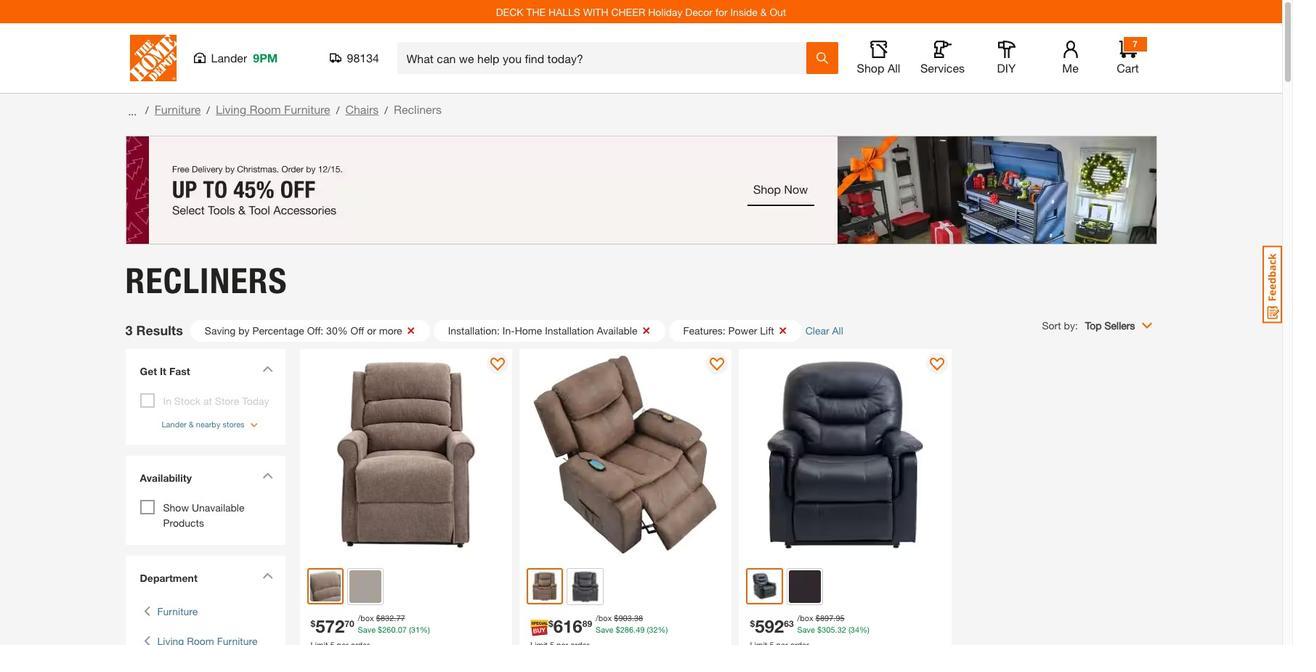 Task type: describe. For each thing, give the bounding box(es) containing it.
furniture down the department
[[157, 606, 198, 618]]

1 horizontal spatial brown image
[[789, 571, 821, 603]]

or
[[367, 324, 376, 337]]

features: power lift button
[[669, 320, 802, 342]]

brown power lift heated recliner chair with adjustable massage function image
[[519, 349, 732, 562]]

832
[[381, 613, 394, 623]]

$ 592 63 /box $ 897 . 95 save $ 305 . 32 ( 34 %)
[[750, 613, 869, 637]]

616
[[553, 617, 582, 637]]

lander & nearby stores
[[162, 420, 245, 429]]

cheer
[[611, 5, 645, 18]]

save inside /box $ 903 . 38 save $ 286 . 49 ( 32 %)
[[596, 625, 613, 635]]

... button
[[125, 101, 139, 121]]

...
[[128, 105, 137, 117]]

features:
[[683, 324, 725, 337]]

all for shop all
[[888, 61, 900, 75]]

shop all
[[857, 61, 900, 75]]

2 back caret image from the top
[[143, 634, 150, 646]]

display image for 38
[[710, 358, 725, 372]]

room
[[250, 102, 281, 116]]

. down 95
[[835, 625, 837, 635]]

sort by: top sellers
[[1042, 319, 1135, 332]]

deck
[[496, 5, 523, 18]]

inside
[[730, 5, 758, 18]]

305
[[822, 625, 835, 635]]

2 / from the left
[[207, 104, 210, 116]]

lift
[[760, 324, 774, 337]]

installation: in-home installation available
[[448, 324, 637, 337]]

furniture right ... button
[[154, 102, 201, 116]]

with
[[583, 5, 608, 18]]

store
[[215, 395, 239, 407]]

save for 592
[[797, 625, 815, 635]]

clear
[[805, 325, 829, 337]]

4 / from the left
[[384, 104, 388, 116]]

living
[[216, 102, 246, 116]]

0 horizontal spatial brown image
[[530, 572, 560, 603]]

stores
[[223, 420, 245, 429]]

$ left 77
[[376, 613, 381, 623]]

decor
[[685, 5, 713, 18]]

off:
[[307, 324, 323, 337]]

services
[[920, 61, 965, 75]]

$ down 832
[[378, 625, 382, 635]]

/box inside /box $ 903 . 38 save $ 286 . 49 ( 32 %)
[[596, 613, 612, 623]]

$ 572 70 /box $ 832 . 77 save $ 260 . 07 ( 31 %)
[[311, 613, 430, 637]]

recliners inside the '... / furniture / living room furniture / chairs / recliners'
[[394, 102, 442, 116]]

out
[[770, 5, 786, 18]]

by
[[238, 324, 250, 337]]

31
[[411, 625, 420, 635]]

available
[[597, 324, 637, 337]]

. up 260
[[394, 613, 396, 623]]

/box for 592
[[797, 613, 813, 623]]

32 inside $ 592 63 /box $ 897 . 95 save $ 305 . 32 ( 34 %)
[[837, 625, 846, 635]]

for
[[715, 5, 728, 18]]

( for 572
[[409, 625, 411, 635]]

it
[[160, 365, 166, 377]]

3 results
[[125, 323, 183, 339]]

top
[[1085, 319, 1102, 332]]

the
[[526, 5, 546, 18]]

show unavailable products link
[[163, 502, 244, 530]]

... / furniture / living room furniture / chairs / recliners
[[125, 102, 442, 117]]

. up 286
[[632, 613, 634, 623]]

nearby
[[196, 420, 220, 429]]

in
[[163, 395, 171, 407]]

the home depot logo image
[[130, 35, 176, 81]]

$ down 903 on the bottom left of page
[[616, 625, 620, 635]]

286
[[620, 625, 633, 635]]

me
[[1062, 61, 1079, 75]]

stock
[[174, 395, 201, 407]]

brown image
[[310, 572, 341, 603]]

blue image
[[749, 572, 780, 603]]

by:
[[1064, 319, 1078, 332]]

shop
[[857, 61, 884, 75]]

89
[[582, 619, 592, 630]]

installation:
[[448, 324, 500, 337]]

95
[[836, 613, 845, 623]]

all for clear all
[[832, 325, 843, 337]]

0 vertical spatial furniture link
[[154, 102, 201, 116]]

( for 592
[[848, 625, 850, 635]]

off
[[351, 324, 364, 337]]

$ left 38 at the left of the page
[[614, 613, 619, 623]]

%) for 572
[[420, 625, 430, 635]]

%) for 592
[[859, 625, 869, 635]]

9pm
[[253, 51, 278, 65]]

caret icon image for availability
[[262, 473, 273, 479]]

caret icon image for department
[[262, 573, 273, 580]]

$ down the 897
[[817, 625, 822, 635]]

availability
[[140, 472, 192, 485]]

availability link
[[133, 463, 278, 497]]

. down 77
[[396, 625, 398, 635]]

saving by percentage off: 30% off or more
[[205, 324, 402, 337]]

me button
[[1047, 41, 1094, 76]]

department link
[[133, 564, 278, 593]]

3
[[125, 323, 133, 339]]

clear all button
[[805, 323, 854, 339]]

sellers
[[1105, 319, 1135, 332]]

shop all button
[[855, 41, 902, 76]]

38
[[634, 613, 643, 623]]

1 back caret image from the top
[[143, 604, 150, 620]]

ergonomic brown velvet power lift recliner chair for elderly with side pocket and remote control image
[[300, 349, 512, 562]]

get it fast
[[140, 365, 190, 377]]

chairs
[[345, 102, 379, 116]]

home
[[515, 324, 542, 337]]

7
[[1133, 39, 1137, 49]]



Task type: vqa. For each thing, say whether or not it's contained in the screenshot.
ways
no



Task type: locate. For each thing, give the bounding box(es) containing it.
98134 button
[[329, 51, 380, 65]]

saving
[[205, 324, 236, 337]]

( right "07"
[[409, 625, 411, 635]]

%)
[[420, 625, 430, 635], [658, 625, 668, 635], [859, 625, 869, 635]]

%) right 49
[[658, 625, 668, 635]]

( right 305
[[848, 625, 850, 635]]

572
[[315, 617, 344, 637]]

save right 89
[[596, 625, 613, 635]]

63
[[784, 619, 794, 630]]

1 horizontal spatial all
[[888, 61, 900, 75]]

1 horizontal spatial display image
[[930, 358, 944, 372]]

3 %) from the left
[[859, 625, 869, 635]]

features: power lift
[[683, 324, 774, 337]]

( inside $ 592 63 /box $ 897 . 95 save $ 305 . 32 ( 34 %)
[[848, 625, 850, 635]]

in stock at store today link
[[163, 395, 269, 407]]

$ inside $ 616 89
[[548, 619, 553, 630]]

592
[[755, 617, 784, 637]]

all inside button
[[832, 325, 843, 337]]

& left out
[[760, 5, 767, 18]]

49
[[636, 625, 645, 635]]

2 32 from the left
[[837, 625, 846, 635]]

sort
[[1042, 319, 1061, 332]]

halls
[[548, 5, 580, 18]]

living room furniture link
[[216, 102, 330, 116]]

(
[[409, 625, 411, 635], [647, 625, 649, 635], [848, 625, 850, 635]]

0 horizontal spatial display image
[[710, 358, 725, 372]]

1 vertical spatial back caret image
[[143, 634, 150, 646]]

32 down 95
[[837, 625, 846, 635]]

1 horizontal spatial /box
[[596, 613, 612, 623]]

32 right 49
[[649, 625, 658, 635]]

897
[[820, 613, 833, 623]]

3 save from the left
[[797, 625, 815, 635]]

77
[[396, 613, 405, 623]]

caret icon image for get it fast
[[262, 366, 273, 372]]

%) inside $ 592 63 /box $ 897 . 95 save $ 305 . 32 ( 34 %)
[[859, 625, 869, 635]]

show unavailable products
[[163, 502, 244, 530]]

1 vertical spatial furniture link
[[157, 604, 198, 620]]

2 vertical spatial caret icon image
[[262, 573, 273, 580]]

$ left the 70 on the bottom of page
[[311, 619, 315, 630]]

%) inside "$ 572 70 /box $ 832 . 77 save $ 260 . 07 ( 31 %)"
[[420, 625, 430, 635]]

power
[[728, 324, 757, 337]]

34
[[850, 625, 859, 635]]

0 horizontal spatial %)
[[420, 625, 430, 635]]

show
[[163, 502, 189, 514]]

saving by percentage off: 30% off or more button
[[190, 320, 430, 342]]

3 /box from the left
[[797, 613, 813, 623]]

$ left 95
[[816, 613, 820, 623]]

diy
[[997, 61, 1016, 75]]

/ left 'chairs' link
[[336, 104, 340, 116]]

3 ( from the left
[[848, 625, 850, 635]]

/box inside "$ 572 70 /box $ 832 . 77 save $ 260 . 07 ( 31 %)"
[[358, 613, 374, 623]]

1 horizontal spatial %)
[[658, 625, 668, 635]]

1 horizontal spatial recliners
[[394, 102, 442, 116]]

services button
[[919, 41, 966, 76]]

furniture link right ... button
[[154, 102, 201, 116]]

deck the halls with cheer holiday decor for inside & out link
[[496, 5, 786, 18]]

department
[[140, 572, 197, 585]]

caret icon image
[[262, 366, 273, 372], [262, 473, 273, 479], [262, 573, 273, 580]]

save inside $ 592 63 /box $ 897 . 95 save $ 305 . 32 ( 34 %)
[[797, 625, 815, 635]]

save for 572
[[358, 625, 376, 635]]

/ right chairs
[[384, 104, 388, 116]]

2 horizontal spatial save
[[797, 625, 815, 635]]

0 vertical spatial caret icon image
[[262, 366, 273, 372]]

back caret image
[[143, 604, 150, 620], [143, 634, 150, 646]]

brown image
[[789, 571, 821, 603], [530, 572, 560, 603]]

all right clear
[[832, 325, 843, 337]]

2 horizontal spatial /box
[[797, 613, 813, 623]]

feedback link image
[[1263, 246, 1282, 324]]

1 /box from the left
[[358, 613, 374, 623]]

brown image left black image
[[530, 572, 560, 603]]

0 vertical spatial recliners
[[394, 102, 442, 116]]

What can we help you find today? search field
[[406, 43, 805, 73]]

32 inside /box $ 903 . 38 save $ 286 . 49 ( 32 %)
[[649, 625, 658, 635]]

furniture right room
[[284, 102, 330, 116]]

2 caret icon image from the top
[[262, 473, 273, 479]]

1 save from the left
[[358, 625, 376, 635]]

3 caret icon image from the top
[[262, 573, 273, 580]]

07
[[398, 625, 407, 635]]

1 horizontal spatial (
[[647, 625, 649, 635]]

0 horizontal spatial (
[[409, 625, 411, 635]]

1 %) from the left
[[420, 625, 430, 635]]

$ left 89
[[548, 619, 553, 630]]

1 horizontal spatial &
[[760, 5, 767, 18]]

( inside "$ 572 70 /box $ 832 . 77 save $ 260 . 07 ( 31 %)"
[[409, 625, 411, 635]]

903
[[619, 613, 632, 623]]

2 horizontal spatial %)
[[859, 625, 869, 635]]

save right 63
[[797, 625, 815, 635]]

lander 9pm
[[211, 51, 278, 65]]

%) right "07"
[[420, 625, 430, 635]]

furniture link down the department
[[157, 604, 198, 620]]

diy button
[[983, 41, 1030, 76]]

recliners right chairs
[[394, 102, 442, 116]]

save right the 70 on the bottom of page
[[358, 625, 376, 635]]

0 vertical spatial &
[[760, 5, 767, 18]]

beige image
[[349, 571, 382, 603]]

( inside /box $ 903 . 38 save $ 286 . 49 ( 32 %)
[[647, 625, 649, 635]]

save inside "$ 572 70 /box $ 832 . 77 save $ 260 . 07 ( 31 %)"
[[358, 625, 376, 635]]

1 vertical spatial all
[[832, 325, 843, 337]]

1 display image from the left
[[710, 358, 725, 372]]

260
[[382, 625, 396, 635]]

recliners
[[394, 102, 442, 116], [125, 260, 287, 302]]

lander down in
[[162, 420, 186, 429]]

recliners up saving
[[125, 260, 287, 302]]

0 vertical spatial all
[[888, 61, 900, 75]]

more
[[379, 324, 402, 337]]

%) inside /box $ 903 . 38 save $ 286 . 49 ( 32 %)
[[658, 625, 668, 635]]

$ left 63
[[750, 619, 755, 630]]

all right shop at the top right of page
[[888, 61, 900, 75]]

results
[[136, 323, 183, 339]]

sponsored banner image
[[125, 136, 1157, 245]]

/box
[[358, 613, 374, 623], [596, 613, 612, 623], [797, 613, 813, 623]]

3 / from the left
[[336, 104, 340, 116]]

0 vertical spatial lander
[[211, 51, 247, 65]]

. down 38 at the left of the page
[[633, 625, 636, 635]]

products
[[163, 517, 204, 530]]

1 vertical spatial recliners
[[125, 260, 287, 302]]

display image
[[490, 358, 505, 372]]

/box right the 70 on the bottom of page
[[358, 613, 374, 623]]

%) right 305
[[859, 625, 869, 635]]

1 horizontal spatial save
[[596, 625, 613, 635]]

/box inside $ 592 63 /box $ 897 . 95 save $ 305 . 32 ( 34 %)
[[797, 613, 813, 623]]

caret icon image inside get it fast link
[[262, 366, 273, 372]]

all inside button
[[888, 61, 900, 75]]

caret icon image inside availability link
[[262, 473, 273, 479]]

clear all
[[805, 325, 843, 337]]

in stock at store today
[[163, 395, 269, 407]]

lander for lander 9pm
[[211, 51, 247, 65]]

/box right 63
[[797, 613, 813, 623]]

chairs link
[[345, 102, 379, 116]]

2 save from the left
[[596, 625, 613, 635]]

98134
[[347, 51, 379, 65]]

.
[[394, 613, 396, 623], [632, 613, 634, 623], [833, 613, 836, 623], [396, 625, 398, 635], [633, 625, 636, 635], [835, 625, 837, 635]]

deck the halls with cheer holiday decor for inside & out
[[496, 5, 786, 18]]

1 32 from the left
[[649, 625, 658, 635]]

1 horizontal spatial lander
[[211, 51, 247, 65]]

0 horizontal spatial all
[[832, 325, 843, 337]]

2 /box from the left
[[596, 613, 612, 623]]

0 horizontal spatial /box
[[358, 613, 374, 623]]

( right 49
[[647, 625, 649, 635]]

in-
[[503, 324, 515, 337]]

ergonomic blue faux leather power lift recliner chair for elderly with side pocket and remote control image
[[739, 349, 952, 562]]

. up 305
[[833, 613, 836, 623]]

brown image up the 897
[[789, 571, 821, 603]]

lander left 9pm
[[211, 51, 247, 65]]

installation: in-home installation available button
[[433, 320, 665, 342]]

/box right 89
[[596, 613, 612, 623]]

0 horizontal spatial 32
[[649, 625, 658, 635]]

display image
[[710, 358, 725, 372], [930, 358, 944, 372]]

1 vertical spatial &
[[189, 420, 194, 429]]

70
[[344, 619, 354, 630]]

1 / from the left
[[145, 104, 149, 116]]

caret icon image inside the department link
[[262, 573, 273, 580]]

percentage
[[252, 324, 304, 337]]

/box for 572
[[358, 613, 374, 623]]

1 vertical spatial caret icon image
[[262, 473, 273, 479]]

save
[[358, 625, 376, 635], [596, 625, 613, 635], [797, 625, 815, 635]]

2 %) from the left
[[658, 625, 668, 635]]

1 ( from the left
[[409, 625, 411, 635]]

2 display image from the left
[[930, 358, 944, 372]]

& left "nearby" on the bottom
[[189, 420, 194, 429]]

2 horizontal spatial (
[[848, 625, 850, 635]]

/ right the "..."
[[145, 104, 149, 116]]

black image
[[569, 571, 601, 603]]

unavailable
[[192, 502, 244, 514]]

at
[[203, 395, 212, 407]]

/ left living
[[207, 104, 210, 116]]

installation
[[545, 324, 594, 337]]

lander for lander & nearby stores
[[162, 420, 186, 429]]

0 horizontal spatial &
[[189, 420, 194, 429]]

display image for 95
[[930, 358, 944, 372]]

1 vertical spatial lander
[[162, 420, 186, 429]]

1 caret icon image from the top
[[262, 366, 273, 372]]

today
[[242, 395, 269, 407]]

cart 7
[[1117, 39, 1139, 75]]

furniture link
[[154, 102, 201, 116], [157, 604, 198, 620]]

0 horizontal spatial lander
[[162, 420, 186, 429]]

0 horizontal spatial save
[[358, 625, 376, 635]]

cart
[[1117, 61, 1139, 75]]

holiday
[[648, 5, 682, 18]]

0 vertical spatial back caret image
[[143, 604, 150, 620]]

2 ( from the left
[[647, 625, 649, 635]]

get
[[140, 365, 157, 377]]

/box $ 903 . 38 save $ 286 . 49 ( 32 %)
[[596, 613, 668, 635]]

all
[[888, 61, 900, 75], [832, 325, 843, 337]]

0 horizontal spatial recliners
[[125, 260, 287, 302]]

1 horizontal spatial 32
[[837, 625, 846, 635]]



